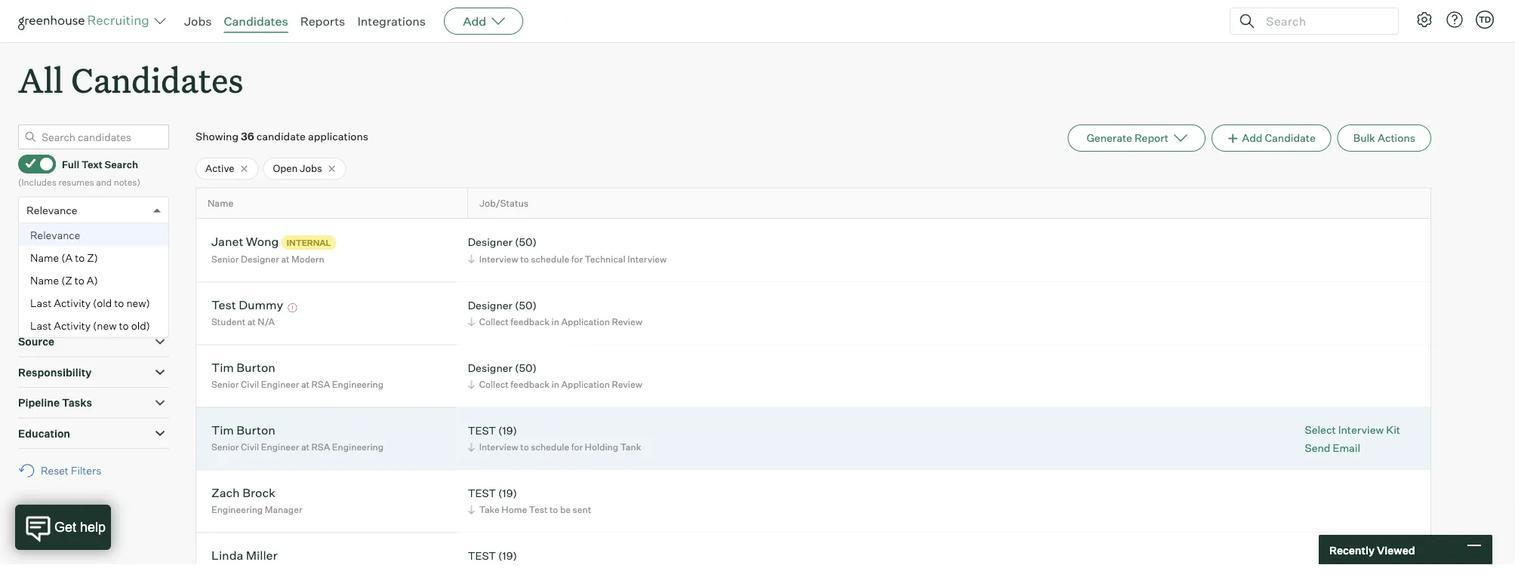 Task type: describe. For each thing, give the bounding box(es) containing it.
open
[[273, 163, 298, 175]]

interview inside test (19) interview to schedule for holding tank
[[479, 442, 519, 453]]

senior for designer (50)
[[211, 379, 239, 391]]

(old
[[93, 297, 112, 310]]

reset filters button
[[18, 457, 109, 485]]

kit
[[1387, 424, 1401, 437]]

interview right technical
[[628, 253, 667, 265]]

pipeline tasks
[[18, 397, 92, 410]]

rsa for designer (50)
[[312, 379, 330, 391]]

application for senior civil engineer at rsa engineering
[[561, 379, 610, 391]]

responsibility
[[18, 366, 92, 379]]

email
[[1333, 442, 1361, 455]]

bulk actions
[[1354, 132, 1416, 145]]

take
[[479, 505, 500, 516]]

bulk
[[1354, 132, 1376, 145]]

tasks
[[62, 397, 92, 410]]

linda miller
[[211, 548, 278, 563]]

source
[[18, 335, 54, 349]]

actions
[[1378, 132, 1416, 145]]

last activity (old to new)
[[30, 297, 150, 310]]

notes)
[[114, 176, 140, 188]]

(19) for test (19) take home test to be sent
[[498, 487, 517, 500]]

(z
[[61, 274, 72, 287]]

holding
[[585, 442, 619, 453]]

student
[[211, 317, 245, 328]]

applications
[[308, 130, 369, 143]]

internal
[[287, 238, 331, 248]]

application for student at n/a
[[561, 317, 610, 328]]

and
[[96, 176, 112, 188]]

name for name (z to a)
[[30, 274, 59, 287]]

application type
[[18, 244, 105, 257]]

janet
[[211, 234, 243, 249]]

1 vertical spatial relevance option
[[19, 224, 168, 247]]

profile details
[[18, 305, 90, 318]]

engineer for designer (50)
[[261, 379, 299, 391]]

full
[[62, 158, 79, 170]]

designer (50) collect feedback in application review for student at n/a
[[468, 299, 643, 328]]

(50) for janet wong
[[515, 236, 537, 249]]

test dummy
[[211, 298, 283, 313]]

reports
[[300, 14, 345, 29]]

feedback for senior civil engineer at rsa engineering
[[511, 379, 550, 391]]

tim burton senior civil engineer at rsa engineering for designer (50)
[[211, 360, 384, 391]]

be
[[560, 505, 571, 516]]

0 horizontal spatial jobs
[[18, 274, 43, 287]]

Search candidates field
[[18, 125, 169, 150]]

test inside test (19) take home test to be sent
[[529, 505, 548, 516]]

recently viewed
[[1330, 544, 1416, 557]]

td button
[[1476, 11, 1494, 29]]

tim burton link for designer (50)
[[211, 360, 276, 378]]

new)
[[126, 297, 150, 310]]

interview down job/status
[[479, 253, 519, 265]]

schedule for (50)
[[531, 253, 569, 265]]

viewed
[[1377, 544, 1416, 557]]

z)
[[87, 251, 98, 264]]

to right '(z'
[[75, 274, 84, 287]]

resumes
[[58, 176, 94, 188]]

take home test to be sent link
[[466, 503, 595, 517]]

sent
[[573, 505, 591, 516]]

text
[[81, 158, 103, 170]]

candidate
[[257, 130, 306, 143]]

burton for test (19)
[[237, 423, 276, 438]]

manager
[[265, 505, 302, 516]]

brock
[[243, 486, 276, 501]]

name (a to z)
[[30, 251, 98, 264]]

janet wong
[[211, 234, 279, 249]]

(50) for test dummy
[[515, 299, 537, 312]]

burton for designer (50)
[[237, 360, 276, 375]]

select
[[1305, 424, 1336, 437]]

0 vertical spatial relevance
[[26, 204, 78, 217]]

activity for (old
[[54, 297, 91, 310]]

name for name
[[208, 198, 234, 209]]

test dummy has been in application review for more than 5 days image
[[286, 304, 300, 313]]

generate report button
[[1068, 125, 1206, 152]]

(19) for test (19)
[[498, 550, 517, 563]]

tim burton senior civil engineer at rsa engineering for test (19)
[[211, 423, 384, 453]]

integrations link
[[357, 14, 426, 29]]

review for student at n/a
[[612, 317, 643, 328]]

add candidate link
[[1212, 125, 1332, 152]]

(new
[[93, 319, 117, 332]]

last activity (old to new) option
[[19, 292, 168, 315]]

0 vertical spatial relevance option
[[26, 204, 78, 217]]

add for add candidate
[[1242, 132, 1263, 145]]

collect for student at n/a
[[479, 317, 509, 328]]

report
[[1135, 132, 1169, 145]]

dummy
[[239, 298, 283, 313]]

select interview kit link
[[1305, 423, 1401, 438]]

last for last activity (old to new)
[[30, 297, 52, 310]]

test (19)
[[468, 550, 517, 563]]

3 (50) from the top
[[515, 361, 537, 375]]

name (z to a)
[[30, 274, 98, 287]]

old)
[[131, 319, 150, 332]]

activity for (new
[[54, 319, 91, 332]]

select interview kit send email
[[1305, 424, 1401, 455]]

0 vertical spatial candidates
[[224, 14, 288, 29]]

greenhouse recruiting image
[[18, 12, 154, 30]]

zach
[[211, 486, 240, 501]]

reset
[[41, 465, 69, 478]]

to inside test (19) interview to schedule for holding tank
[[520, 442, 529, 453]]

interview to schedule for holding tank link
[[466, 440, 645, 455]]

(19) for test (19) interview to schedule for holding tank
[[498, 424, 517, 437]]

pipeline
[[18, 397, 60, 410]]

active
[[205, 163, 234, 175]]

to left "old)"
[[119, 319, 129, 332]]

recently
[[1330, 544, 1375, 557]]

janet wong link
[[211, 234, 279, 251]]

filters
[[71, 465, 101, 478]]



Task type: vqa. For each thing, say whether or not it's contained in the screenshot.
first RSA from the top of the page
yes



Task type: locate. For each thing, give the bounding box(es) containing it.
1 test from the top
[[468, 424, 496, 437]]

generate
[[1087, 132, 1133, 145]]

0 horizontal spatial add
[[463, 14, 486, 29]]

review up the tank
[[612, 379, 643, 391]]

review down technical
[[612, 317, 643, 328]]

add for add
[[463, 14, 486, 29]]

test inside test (19) take home test to be sent
[[468, 487, 496, 500]]

last activity (new to old) option
[[19, 315, 168, 337]]

engineer
[[261, 379, 299, 391], [261, 442, 299, 453]]

relevance option down the (includes at the top of the page
[[26, 204, 78, 217]]

in down interview to schedule for technical interview link
[[552, 317, 560, 328]]

reset filters
[[41, 465, 101, 478]]

0 vertical spatial jobs
[[184, 14, 212, 29]]

interview
[[479, 253, 519, 265], [628, 253, 667, 265], [1339, 424, 1384, 437], [479, 442, 519, 453]]

1 engineer from the top
[[261, 379, 299, 391]]

td button
[[1473, 8, 1497, 32]]

tim burton senior civil engineer at rsa engineering down "n/a"
[[211, 360, 384, 391]]

(includes
[[18, 176, 56, 188]]

designer for senior designer at modern
[[468, 236, 513, 249]]

(19) up home
[[498, 487, 517, 500]]

all candidates
[[18, 57, 244, 102]]

home
[[502, 505, 527, 516]]

designer for student at n/a
[[468, 299, 513, 312]]

list box
[[19, 224, 168, 337]]

1 collect feedback in application review link from the top
[[466, 315, 646, 329]]

jobs link
[[184, 14, 212, 29]]

test right home
[[529, 505, 548, 516]]

engineer up brock
[[261, 442, 299, 453]]

relevance
[[26, 204, 78, 217], [30, 229, 80, 242]]

rsa for test (19)
[[312, 442, 330, 453]]

(a
[[61, 251, 73, 264]]

1 review from the top
[[612, 317, 643, 328]]

activity down details
[[54, 319, 91, 332]]

relevance option
[[26, 204, 78, 217], [19, 224, 168, 247]]

1 vertical spatial tim burton senior civil engineer at rsa engineering
[[211, 423, 384, 453]]

engineer down "n/a"
[[261, 379, 299, 391]]

in for student at n/a
[[552, 317, 560, 328]]

1 vertical spatial engineering
[[332, 442, 384, 453]]

2 burton from the top
[[237, 423, 276, 438]]

1 vertical spatial tim
[[211, 423, 234, 438]]

for left holding on the bottom of page
[[571, 442, 583, 453]]

candidates right jobs link
[[224, 14, 288, 29]]

senior up zach
[[211, 442, 239, 453]]

1 vertical spatial candidates
[[71, 57, 244, 102]]

relevance down the (includes at the top of the page
[[26, 204, 78, 217]]

modern
[[292, 254, 324, 265]]

0 vertical spatial tim
[[211, 360, 234, 375]]

type
[[80, 244, 105, 257]]

1 vertical spatial senior
[[211, 379, 239, 391]]

2 vertical spatial test
[[468, 550, 496, 563]]

2 vertical spatial senior
[[211, 442, 239, 453]]

1 vertical spatial application
[[561, 317, 610, 328]]

n/a
[[258, 317, 275, 328]]

collect for senior civil engineer at rsa engineering
[[479, 379, 509, 391]]

in up test (19) interview to schedule for holding tank
[[552, 379, 560, 391]]

0 vertical spatial add
[[463, 14, 486, 29]]

bulk actions link
[[1338, 125, 1432, 152]]

1 for from the top
[[571, 253, 583, 265]]

name (a to z) option
[[19, 247, 168, 269]]

test up interview to schedule for holding tank link
[[468, 424, 496, 437]]

engineer for test (19)
[[261, 442, 299, 453]]

designer for senior civil engineer at rsa engineering
[[468, 361, 513, 375]]

name left '(z'
[[30, 274, 59, 287]]

2 senior from the top
[[211, 379, 239, 391]]

name left (a
[[30, 251, 59, 264]]

2 in from the top
[[552, 379, 560, 391]]

last down profile
[[30, 319, 52, 332]]

0 vertical spatial application
[[18, 244, 77, 257]]

engineering for test (19)
[[332, 442, 384, 453]]

1 vertical spatial feedback
[[511, 379, 550, 391]]

education
[[18, 427, 70, 440]]

1 vertical spatial collect feedback in application review link
[[466, 378, 646, 392]]

0 vertical spatial (50)
[[515, 236, 537, 249]]

collect feedback in application review link down interview to schedule for technical interview link
[[466, 315, 646, 329]]

test (19) interview to schedule for holding tank
[[468, 424, 641, 453]]

1 in from the top
[[552, 317, 560, 328]]

1 vertical spatial jobs
[[300, 163, 322, 175]]

0 vertical spatial in
[[552, 317, 560, 328]]

designer (50) interview to schedule for technical interview
[[468, 236, 667, 265]]

0 vertical spatial (19)
[[498, 424, 517, 437]]

0 vertical spatial tim burton senior civil engineer at rsa engineering
[[211, 360, 384, 391]]

configure image
[[1416, 11, 1434, 29]]

interview up test (19) take home test to be sent
[[479, 442, 519, 453]]

tim burton senior civil engineer at rsa engineering
[[211, 360, 384, 391], [211, 423, 384, 453]]

2 vertical spatial engineering
[[211, 505, 263, 516]]

2 test from the top
[[468, 487, 496, 500]]

1 vertical spatial schedule
[[531, 442, 569, 453]]

interview to schedule for technical interview link
[[466, 252, 671, 266]]

2 collect from the top
[[479, 379, 509, 391]]

(19) down home
[[498, 550, 517, 563]]

2 collect feedback in application review link from the top
[[466, 378, 646, 392]]

rsa
[[312, 379, 330, 391], [312, 442, 330, 453]]

1 vertical spatial test
[[468, 487, 496, 500]]

for left technical
[[571, 253, 583, 265]]

test dummy link
[[211, 298, 283, 315]]

2 schedule from the top
[[531, 442, 569, 453]]

test
[[211, 298, 236, 313], [529, 505, 548, 516]]

tim down student
[[211, 360, 234, 375]]

last
[[30, 297, 52, 310], [30, 319, 52, 332]]

test inside test (19) interview to schedule for holding tank
[[468, 424, 496, 437]]

senior designer at modern
[[211, 254, 324, 265]]

name down active
[[208, 198, 234, 209]]

showing
[[196, 130, 239, 143]]

reports link
[[300, 14, 345, 29]]

1 tim from the top
[[211, 360, 234, 375]]

schedule
[[531, 253, 569, 265], [531, 442, 569, 453]]

last activity (new to old)
[[30, 319, 150, 332]]

1 senior from the top
[[211, 254, 239, 265]]

relevance up application type at the top left
[[30, 229, 80, 242]]

application up test (19) interview to schedule for holding tank
[[561, 379, 610, 391]]

search
[[105, 158, 138, 170]]

2 review from the top
[[612, 379, 643, 391]]

(19) inside test (19) take home test to be sent
[[498, 487, 517, 500]]

feedback down interview to schedule for technical interview link
[[511, 317, 550, 328]]

0 vertical spatial review
[[612, 317, 643, 328]]

list box containing relevance
[[19, 224, 168, 337]]

tim burton senior civil engineer at rsa engineering up brock
[[211, 423, 384, 453]]

1 rsa from the top
[[312, 379, 330, 391]]

1 designer (50) collect feedback in application review from the top
[[468, 299, 643, 328]]

designer (50) collect feedback in application review down interview to schedule for technical interview link
[[468, 299, 643, 328]]

checkmark image
[[25, 158, 36, 169]]

schedule left technical
[[531, 253, 569, 265]]

0 vertical spatial collect
[[479, 317, 509, 328]]

1 vertical spatial name
[[30, 251, 59, 264]]

test for test (19) interview to schedule for holding tank
[[468, 424, 496, 437]]

to left z)
[[75, 251, 85, 264]]

0 vertical spatial last
[[30, 297, 52, 310]]

1 burton from the top
[[237, 360, 276, 375]]

relevance option up z)
[[19, 224, 168, 247]]

1 tim burton senior civil engineer at rsa engineering from the top
[[211, 360, 384, 391]]

3 (19) from the top
[[498, 550, 517, 563]]

1 horizontal spatial add
[[1242, 132, 1263, 145]]

0 vertical spatial designer (50) collect feedback in application review
[[468, 299, 643, 328]]

0 vertical spatial senior
[[211, 254, 239, 265]]

candidates link
[[224, 14, 288, 29]]

civil down "student at n/a"
[[241, 379, 259, 391]]

feedback up test (19) interview to schedule for holding tank
[[511, 379, 550, 391]]

tim for designer (50)
[[211, 360, 234, 375]]

1 vertical spatial (50)
[[515, 299, 537, 312]]

1 vertical spatial last
[[30, 319, 52, 332]]

generate report
[[1087, 132, 1169, 145]]

2 tim from the top
[[211, 423, 234, 438]]

candidates down jobs link
[[71, 57, 244, 102]]

1 feedback from the top
[[511, 317, 550, 328]]

burton down "n/a"
[[237, 360, 276, 375]]

2 (19) from the top
[[498, 487, 517, 500]]

0 vertical spatial name
[[208, 198, 234, 209]]

1 activity from the top
[[54, 297, 91, 310]]

1 civil from the top
[[241, 379, 259, 391]]

details
[[54, 305, 90, 318]]

1 vertical spatial (19)
[[498, 487, 517, 500]]

tim burton link for test (19)
[[211, 423, 276, 440]]

to up test (19) take home test to be sent
[[520, 442, 529, 453]]

tank
[[620, 442, 641, 453]]

civil
[[241, 379, 259, 391], [241, 442, 259, 453]]

for inside test (19) interview to schedule for holding tank
[[571, 442, 583, 453]]

2 rsa from the top
[[312, 442, 330, 453]]

2 vertical spatial name
[[30, 274, 59, 287]]

senior for test (19)
[[211, 442, 239, 453]]

1 last from the top
[[30, 297, 52, 310]]

civil for designer (50)
[[241, 379, 259, 391]]

1 vertical spatial test
[[529, 505, 548, 516]]

test for test (19)
[[468, 550, 496, 563]]

collect feedback in application review link up test (19) interview to schedule for holding tank
[[466, 378, 646, 392]]

profile
[[18, 305, 52, 318]]

application down interview to schedule for technical interview link
[[561, 317, 610, 328]]

1 vertical spatial in
[[552, 379, 560, 391]]

student at n/a
[[211, 317, 275, 328]]

burton up brock
[[237, 423, 276, 438]]

2 engineer from the top
[[261, 442, 299, 453]]

designer (50) collect feedback in application review up test (19) interview to schedule for holding tank
[[468, 361, 643, 391]]

application
[[18, 244, 77, 257], [561, 317, 610, 328], [561, 379, 610, 391]]

integrations
[[357, 14, 426, 29]]

2 tim burton senior civil engineer at rsa engineering from the top
[[211, 423, 384, 453]]

1 schedule from the top
[[531, 253, 569, 265]]

0 vertical spatial test
[[468, 424, 496, 437]]

tim burton link down "student at n/a"
[[211, 360, 276, 378]]

to left be
[[550, 505, 558, 516]]

collect feedback in application review link for student at n/a
[[466, 315, 646, 329]]

candidate
[[1265, 132, 1316, 145]]

add candidate
[[1242, 132, 1316, 145]]

send email link
[[1305, 441, 1401, 455]]

2 vertical spatial (19)
[[498, 550, 517, 563]]

engineering inside zach brock engineering manager
[[211, 505, 263, 516]]

name
[[208, 198, 234, 209], [30, 251, 59, 264], [30, 274, 59, 287]]

0 vertical spatial tim burton link
[[211, 360, 276, 378]]

feedback for student at n/a
[[511, 317, 550, 328]]

2 last from the top
[[30, 319, 52, 332]]

civil for test (19)
[[241, 442, 259, 453]]

1 (50) from the top
[[515, 236, 537, 249]]

(19) inside test (19) interview to schedule for holding tank
[[498, 424, 517, 437]]

senior down student
[[211, 379, 239, 391]]

td
[[1479, 14, 1492, 25]]

2 designer (50) collect feedback in application review from the top
[[468, 361, 643, 391]]

0 vertical spatial civil
[[241, 379, 259, 391]]

last left details
[[30, 297, 52, 310]]

2 horizontal spatial jobs
[[300, 163, 322, 175]]

engineering for designer (50)
[[332, 379, 384, 391]]

2 feedback from the top
[[511, 379, 550, 391]]

1 vertical spatial for
[[571, 442, 583, 453]]

to inside test (19) take home test to be sent
[[550, 505, 558, 516]]

test
[[468, 424, 496, 437], [468, 487, 496, 500], [468, 550, 496, 563]]

candidate reports are now available! apply filters and select "view in app" element
[[1068, 125, 1206, 152]]

3 test from the top
[[468, 550, 496, 563]]

application up "name (z to a)"
[[18, 244, 77, 257]]

2 vertical spatial jobs
[[18, 274, 43, 287]]

1 vertical spatial engineer
[[261, 442, 299, 453]]

1 vertical spatial tim burton link
[[211, 423, 276, 440]]

(50)
[[515, 236, 537, 249], [515, 299, 537, 312], [515, 361, 537, 375]]

civil up brock
[[241, 442, 259, 453]]

2 civil from the top
[[241, 442, 259, 453]]

1 tim burton link from the top
[[211, 360, 276, 378]]

1 vertical spatial review
[[612, 379, 643, 391]]

1 vertical spatial add
[[1242, 132, 1263, 145]]

1 vertical spatial relevance
[[30, 229, 80, 242]]

feedback
[[511, 317, 550, 328], [511, 379, 550, 391]]

review
[[612, 317, 643, 328], [612, 379, 643, 391]]

schedule inside "designer (50) interview to schedule for technical interview"
[[531, 253, 569, 265]]

wong
[[246, 234, 279, 249]]

schedule inside test (19) interview to schedule for holding tank
[[531, 442, 569, 453]]

add inside popup button
[[463, 14, 486, 29]]

3 senior from the top
[[211, 442, 239, 453]]

activity down '(z'
[[54, 297, 91, 310]]

2 (50) from the top
[[515, 299, 537, 312]]

1 horizontal spatial jobs
[[184, 14, 212, 29]]

for for (50)
[[571, 253, 583, 265]]

interview inside select interview kit send email
[[1339, 424, 1384, 437]]

0 vertical spatial for
[[571, 253, 583, 265]]

1 vertical spatial civil
[[241, 442, 259, 453]]

senior down janet on the top of the page
[[211, 254, 239, 265]]

0 vertical spatial schedule
[[531, 253, 569, 265]]

36
[[241, 130, 254, 143]]

collect feedback in application review link for senior civil engineer at rsa engineering
[[466, 378, 646, 392]]

designer inside "designer (50) interview to schedule for technical interview"
[[468, 236, 513, 249]]

test up take
[[468, 487, 496, 500]]

1 (19) from the top
[[498, 424, 517, 437]]

tim up zach
[[211, 423, 234, 438]]

activity
[[54, 297, 91, 310], [54, 319, 91, 332]]

in for senior civil engineer at rsa engineering
[[552, 379, 560, 391]]

0 vertical spatial burton
[[237, 360, 276, 375]]

schedule for (19)
[[531, 442, 569, 453]]

jobs left candidates 'link'
[[184, 14, 212, 29]]

1 vertical spatial activity
[[54, 319, 91, 332]]

job/status
[[480, 198, 529, 209]]

send
[[1305, 442, 1331, 455]]

2 activity from the top
[[54, 319, 91, 332]]

0 horizontal spatial test
[[211, 298, 236, 313]]

name (z to a) option
[[19, 269, 168, 292]]

1 collect from the top
[[479, 317, 509, 328]]

0 vertical spatial activity
[[54, 297, 91, 310]]

test down take
[[468, 550, 496, 563]]

designer (50) collect feedback in application review for senior civil engineer at rsa engineering
[[468, 361, 643, 391]]

to right (old
[[114, 297, 124, 310]]

to down job/status
[[520, 253, 529, 265]]

2 tim burton link from the top
[[211, 423, 276, 440]]

miller
[[246, 548, 278, 563]]

technical
[[585, 253, 626, 265]]

open jobs
[[273, 163, 322, 175]]

schedule left holding on the bottom of page
[[531, 442, 569, 453]]

2 vertical spatial application
[[561, 379, 610, 391]]

senior
[[211, 254, 239, 265], [211, 379, 239, 391], [211, 442, 239, 453]]

add button
[[444, 8, 523, 35]]

designer
[[468, 236, 513, 249], [241, 254, 279, 265], [468, 299, 513, 312], [468, 361, 513, 375]]

jobs right open
[[300, 163, 322, 175]]

for for (19)
[[571, 442, 583, 453]]

1 vertical spatial burton
[[237, 423, 276, 438]]

2 for from the top
[[571, 442, 583, 453]]

0 vertical spatial engineer
[[261, 379, 299, 391]]

showing 36 candidate applications
[[196, 130, 369, 143]]

name for name (a to z)
[[30, 251, 59, 264]]

full text search (includes resumes and notes)
[[18, 158, 140, 188]]

1 vertical spatial designer (50) collect feedback in application review
[[468, 361, 643, 391]]

zach brock link
[[211, 486, 276, 503]]

review for senior civil engineer at rsa engineering
[[612, 379, 643, 391]]

(19) up interview to schedule for holding tank link
[[498, 424, 517, 437]]

candidates
[[224, 14, 288, 29], [71, 57, 244, 102]]

for inside "designer (50) interview to schedule for technical interview"
[[571, 253, 583, 265]]

to inside "designer (50) interview to schedule for technical interview"
[[520, 253, 529, 265]]

zach brock engineering manager
[[211, 486, 302, 516]]

tim for test (19)
[[211, 423, 234, 438]]

(50) inside "designer (50) interview to schedule for technical interview"
[[515, 236, 537, 249]]

None field
[[19, 198, 34, 223]]

1 vertical spatial collect
[[479, 379, 509, 391]]

tim burton link up zach brock link
[[211, 423, 276, 440]]

last for last activity (new to old)
[[30, 319, 52, 332]]

0 vertical spatial test
[[211, 298, 236, 313]]

jobs up profile
[[18, 274, 43, 287]]

1 vertical spatial rsa
[[312, 442, 330, 453]]

1 horizontal spatial test
[[529, 505, 548, 516]]

interview up send email link
[[1339, 424, 1384, 437]]

test (19) take home test to be sent
[[468, 487, 591, 516]]

0 vertical spatial rsa
[[312, 379, 330, 391]]

test up student
[[211, 298, 236, 313]]

Search text field
[[1263, 10, 1385, 32]]

test for test (19) take home test to be sent
[[468, 487, 496, 500]]

0 vertical spatial collect feedback in application review link
[[466, 315, 646, 329]]

2 vertical spatial (50)
[[515, 361, 537, 375]]

all
[[18, 57, 63, 102]]

0 vertical spatial engineering
[[332, 379, 384, 391]]

tim
[[211, 360, 234, 375], [211, 423, 234, 438]]

0 vertical spatial feedback
[[511, 317, 550, 328]]



